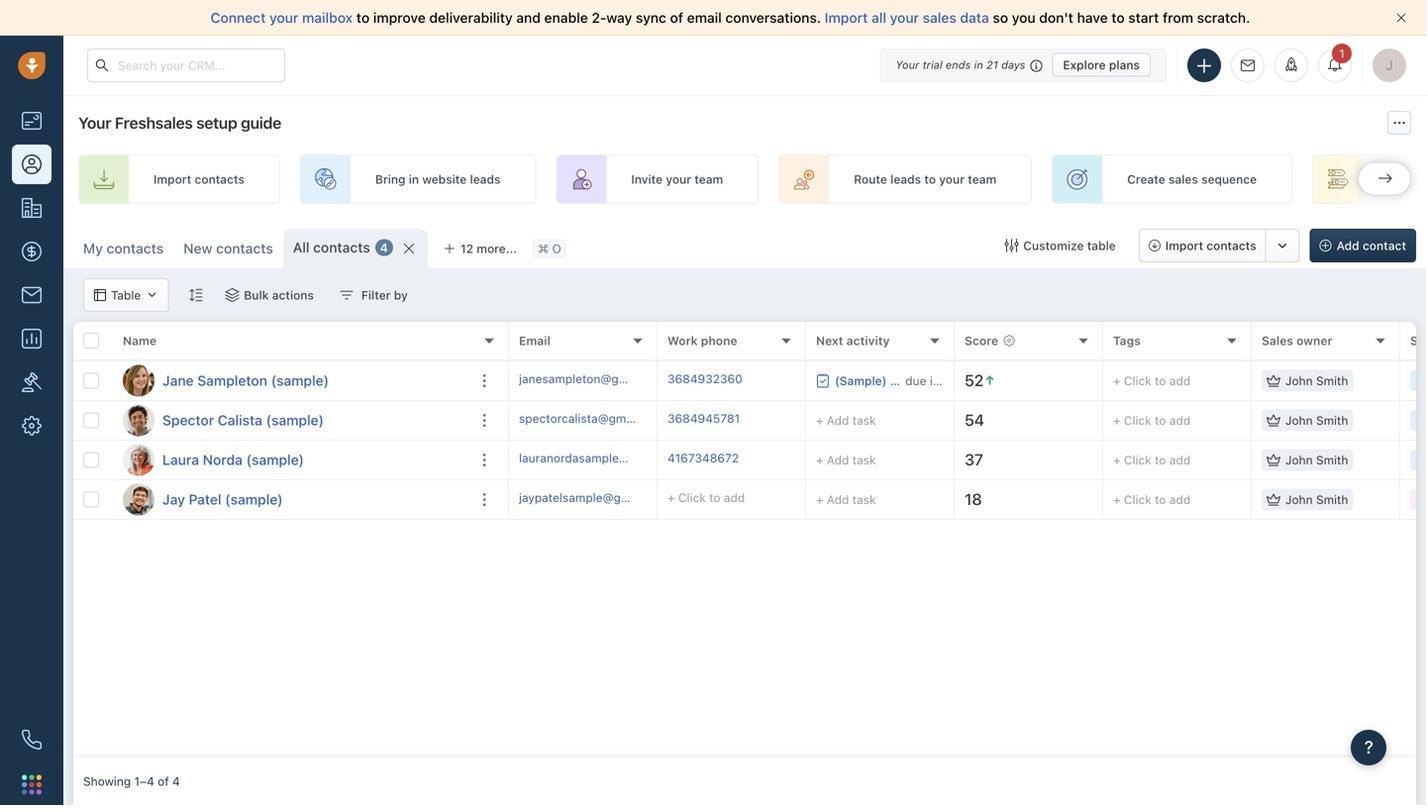 Task type: describe. For each thing, give the bounding box(es) containing it.
what's new image
[[1285, 57, 1299, 71]]

showing
[[83, 775, 131, 788]]

(sample) for spector calista (sample)
[[266, 412, 324, 428]]

actions
[[272, 288, 314, 302]]

deliverability
[[429, 9, 513, 26]]

1 vertical spatial sales
[[1169, 172, 1199, 186]]

press space to select this row. row containing jane sampleton (sample)
[[73, 362, 509, 401]]

add for 37
[[1170, 453, 1191, 467]]

set up 
[[1388, 172, 1427, 186]]

invite your team link
[[556, 155, 759, 204]]

import contacts for the import contacts link at left
[[154, 172, 245, 186]]

john smith for 54
[[1286, 414, 1349, 427]]

janesampleton@gmail.com 3684932360
[[519, 372, 743, 386]]

bulk actions button
[[212, 278, 327, 312]]

spectorcalista@gmail.com link
[[519, 410, 666, 431]]

so
[[993, 9, 1009, 26]]

(sample) for jane sampleton (sample)
[[271, 372, 329, 389]]

new
[[183, 240, 213, 257]]

all contacts link
[[293, 238, 370, 258]]

team inside 'link'
[[968, 172, 997, 186]]

invite your team
[[631, 172, 723, 186]]

your for your freshsales setup guide
[[78, 113, 111, 132]]

name column header
[[113, 322, 509, 362]]

add for 18
[[827, 493, 849, 507]]

and
[[516, 9, 541, 26]]

next
[[816, 334, 843, 348]]

patel
[[189, 491, 221, 508]]

john for 37
[[1286, 453, 1313, 467]]

my
[[83, 240, 103, 257]]

sampleton
[[197, 372, 267, 389]]

customize table button
[[992, 229, 1129, 263]]

12 more... button
[[433, 235, 528, 263]]

spectorcalista@gmail.com
[[519, 411, 666, 425]]

bring
[[375, 172, 406, 186]]

customize table
[[1024, 239, 1116, 253]]

add contact button
[[1310, 229, 1417, 263]]

name row
[[73, 322, 509, 362]]

+ click to add for 18
[[1113, 493, 1191, 507]]

more...
[[477, 242, 517, 256]]

spector calista (sample) link
[[162, 411, 324, 430]]

sequence
[[1202, 172, 1257, 186]]

jane
[[162, 372, 194, 389]]

filter
[[362, 288, 391, 302]]

all contacts 4
[[293, 239, 388, 256]]

connect
[[211, 9, 266, 26]]

laura
[[162, 452, 199, 468]]

1 team from the left
[[695, 172, 723, 186]]

Search your CRM... text field
[[87, 49, 285, 82]]

filter by
[[362, 288, 408, 302]]

plans
[[1109, 58, 1140, 72]]

way
[[607, 9, 632, 26]]

press space to select this row. row containing 52
[[509, 362, 1427, 401]]

your right the "invite"
[[666, 172, 691, 186]]

3684932360
[[668, 372, 743, 386]]

email
[[519, 334, 551, 348]]

12
[[460, 242, 474, 256]]

new contacts
[[183, 240, 273, 257]]

work phone
[[668, 334, 738, 348]]

connect your mailbox link
[[211, 9, 356, 26]]

conversations.
[[726, 9, 821, 26]]

jaypatelsample@gmail.com + click to add
[[519, 491, 745, 505]]

filter by button
[[327, 278, 421, 312]]

showing 1–4 of 4
[[83, 775, 180, 788]]

from
[[1163, 9, 1194, 26]]

your freshsales setup guide
[[78, 113, 281, 132]]

table
[[1087, 239, 1116, 253]]

start
[[1129, 9, 1159, 26]]

37
[[965, 450, 984, 469]]

1 john smith from the top
[[1286, 374, 1349, 388]]

set up link
[[1313, 155, 1427, 204]]

sync
[[636, 9, 667, 26]]

press space to select this row. row containing jay patel (sample)
[[73, 480, 509, 520]]

spector calista (sample)
[[162, 412, 324, 428]]

container_wx8msf4aqz5i3rn1 image inside table popup button
[[146, 289, 158, 301]]

add for 37
[[827, 453, 849, 467]]

import contacts group
[[1139, 229, 1300, 263]]

sta
[[1411, 334, 1427, 348]]

1
[[1340, 47, 1345, 60]]

12 more...
[[460, 242, 517, 256]]

52
[[965, 371, 984, 390]]

invite
[[631, 172, 663, 186]]

j image
[[123, 365, 155, 397]]

import for import contacts button
[[1166, 239, 1204, 253]]

have
[[1077, 9, 1108, 26]]

table
[[111, 288, 141, 302]]

mailbox
[[302, 9, 353, 26]]

0 horizontal spatial sales
[[923, 9, 957, 26]]

container_wx8msf4aqz5i3rn1 image for customize
[[1005, 239, 1019, 253]]

add contact
[[1337, 239, 1407, 253]]

click for 37
[[1124, 453, 1152, 467]]

press space to select this row. row containing laura norda (sample)
[[73, 441, 509, 480]]

1 horizontal spatial import
[[825, 9, 868, 26]]

your trial ends in 21 days
[[896, 58, 1026, 71]]

press space to select this row. row containing 18
[[509, 480, 1427, 520]]

john smith for 18
[[1286, 493, 1349, 507]]

phone
[[701, 334, 738, 348]]

container_wx8msf4aqz5i3rn1 image for bulk
[[225, 288, 239, 302]]

row group containing jane sampleton (sample)
[[73, 362, 509, 520]]

import for the import contacts link at left
[[154, 172, 191, 186]]

lauranordasample@gmail.com
[[519, 451, 687, 465]]

bring in website leads
[[375, 172, 501, 186]]

to inside 'link'
[[925, 172, 936, 186]]

task for 18
[[853, 493, 876, 507]]

jay
[[162, 491, 185, 508]]

explore plans
[[1063, 58, 1140, 72]]

trial
[[923, 58, 943, 71]]

contacts inside button
[[1207, 239, 1257, 253]]

0 vertical spatial of
[[670, 9, 684, 26]]

all
[[872, 9, 887, 26]]

3684945781 link
[[668, 410, 740, 431]]

email
[[687, 9, 722, 26]]



Task type: vqa. For each thing, say whether or not it's contained in the screenshot.
'MANAGE'
no



Task type: locate. For each thing, give the bounding box(es) containing it.
4 right 1–4
[[172, 775, 180, 788]]

import contacts inside button
[[1166, 239, 1257, 253]]

my contacts
[[83, 240, 164, 257]]

2 john smith from the top
[[1286, 414, 1349, 427]]

+ add task for 54
[[816, 414, 876, 427]]

l image
[[123, 444, 155, 476]]

leads right website
[[470, 172, 501, 186]]

0 vertical spatial task
[[853, 414, 876, 427]]

phone element
[[12, 720, 52, 760]]

improve
[[373, 9, 426, 26]]

grid
[[73, 322, 1427, 758]]

0 horizontal spatial import contacts
[[154, 172, 245, 186]]

4 john from the top
[[1286, 493, 1313, 507]]

1 vertical spatial 4
[[172, 775, 180, 788]]

1 horizontal spatial team
[[968, 172, 997, 186]]

3684945781
[[668, 411, 740, 425]]

jaypatelsample@gmail.com
[[519, 491, 671, 505]]

your
[[269, 9, 299, 26], [890, 9, 919, 26], [666, 172, 691, 186], [939, 172, 965, 186]]

+ click to add for 37
[[1113, 453, 1191, 467]]

0 vertical spatial import
[[825, 9, 868, 26]]

route leads to your team
[[854, 172, 997, 186]]

table button
[[83, 278, 169, 312]]

by
[[394, 288, 408, 302]]

0 horizontal spatial your
[[78, 113, 111, 132]]

style_myh0__igzzd8unmi image
[[188, 288, 202, 302]]

add inside button
[[1337, 239, 1360, 253]]

jane sampleton (sample)
[[162, 372, 329, 389]]

1 vertical spatial your
[[78, 113, 111, 132]]

click
[[1124, 374, 1152, 388], [1124, 414, 1152, 427], [1124, 453, 1152, 467], [679, 491, 706, 505], [1124, 493, 1152, 507]]

container_wx8msf4aqz5i3rn1 image left bulk
[[225, 288, 239, 302]]

john for 54
[[1286, 414, 1313, 427]]

4 + click to add from the top
[[1113, 493, 1191, 507]]

next activity
[[816, 334, 890, 348]]

3 + add task from the top
[[816, 493, 876, 507]]

data
[[960, 9, 989, 26]]

janesampleton@gmail.com link
[[519, 370, 669, 391]]

your for your trial ends in 21 days
[[896, 58, 920, 71]]

in
[[974, 58, 984, 71], [409, 172, 419, 186]]

jay patel (sample)
[[162, 491, 283, 508]]

close image
[[1397, 13, 1407, 23]]

3 + click to add from the top
[[1113, 453, 1191, 467]]

in right bring
[[409, 172, 419, 186]]

smith for 54
[[1317, 414, 1349, 427]]

work
[[668, 334, 698, 348]]

0 vertical spatial + add task
[[816, 414, 876, 427]]

john smith for 37
[[1286, 453, 1349, 467]]

1 horizontal spatial in
[[974, 58, 984, 71]]

1 horizontal spatial of
[[670, 9, 684, 26]]

connect your mailbox to improve deliverability and enable 2-way sync of email conversations. import all your sales data so you don't have to start from scratch.
[[211, 9, 1251, 26]]

2 task from the top
[[853, 453, 876, 467]]

container_wx8msf4aqz5i3rn1 image inside customize table button
[[1005, 239, 1019, 253]]

container_wx8msf4aqz5i3rn1 image inside bulk actions button
[[225, 288, 239, 302]]

0 horizontal spatial team
[[695, 172, 723, 186]]

1 vertical spatial in
[[409, 172, 419, 186]]

my contacts button
[[73, 229, 174, 268], [83, 240, 164, 257]]

import contacts down "sequence" on the right top of the page
[[1166, 239, 1257, 253]]

0 horizontal spatial leads
[[470, 172, 501, 186]]

sales
[[923, 9, 957, 26], [1169, 172, 1199, 186]]

john
[[1286, 374, 1313, 388], [1286, 414, 1313, 427], [1286, 453, 1313, 467], [1286, 493, 1313, 507]]

row group
[[73, 362, 509, 520], [509, 362, 1427, 520]]

(sample) down name row
[[271, 372, 329, 389]]

2 smith from the top
[[1317, 414, 1349, 427]]

1 vertical spatial import contacts
[[1166, 239, 1257, 253]]

1 horizontal spatial import contacts
[[1166, 239, 1257, 253]]

(sample) inside 'link'
[[246, 452, 304, 468]]

enable
[[544, 9, 588, 26]]

1 horizontal spatial 4
[[380, 241, 388, 255]]

2 vertical spatial + add task
[[816, 493, 876, 507]]

0 vertical spatial import contacts
[[154, 172, 245, 186]]

4 up filter by
[[380, 241, 388, 255]]

0 horizontal spatial in
[[409, 172, 419, 186]]

your left freshsales
[[78, 113, 111, 132]]

⌘ o
[[538, 242, 561, 256]]

1 john from the top
[[1286, 374, 1313, 388]]

calista
[[218, 412, 262, 428]]

your right all
[[890, 9, 919, 26]]

4 smith from the top
[[1317, 493, 1349, 507]]

2 + click to add from the top
[[1113, 414, 1191, 427]]

(sample) right calista
[[266, 412, 324, 428]]

3 john from the top
[[1286, 453, 1313, 467]]

janesampleton@gmail.com
[[519, 372, 669, 386]]

sales left data
[[923, 9, 957, 26]]

explore
[[1063, 58, 1106, 72]]

press space to select this row. row containing spector calista (sample)
[[73, 401, 509, 441]]

container_wx8msf4aqz5i3rn1 image left customize on the right of the page
[[1005, 239, 1019, 253]]

+ add task
[[816, 414, 876, 427], [816, 453, 876, 467], [816, 493, 876, 507]]

smith
[[1317, 374, 1349, 388], [1317, 414, 1349, 427], [1317, 453, 1349, 467], [1317, 493, 1349, 507]]

⌘
[[538, 242, 549, 256]]

jay patel (sample) link
[[162, 490, 283, 510]]

bulk actions
[[244, 288, 314, 302]]

s image
[[123, 405, 155, 436]]

2 + add task from the top
[[816, 453, 876, 467]]

contacts right all
[[313, 239, 370, 256]]

1 horizontal spatial your
[[896, 58, 920, 71]]

john for 18
[[1286, 493, 1313, 507]]

container_wx8msf4aqz5i3rn1 image inside filter by button
[[340, 288, 354, 302]]

setup
[[196, 113, 237, 132]]

contacts down "sequence" on the right top of the page
[[1207, 239, 1257, 253]]

leads right route
[[891, 172, 921, 186]]

container_wx8msf4aqz5i3rn1 image right table
[[146, 289, 158, 301]]

1 row group from the left
[[73, 362, 509, 520]]

import contacts down setup
[[154, 172, 245, 186]]

2 vertical spatial task
[[853, 493, 876, 507]]

1 vertical spatial of
[[158, 775, 169, 788]]

properties image
[[22, 372, 42, 392]]

click for 18
[[1124, 493, 1152, 507]]

freshworks switcher image
[[22, 775, 42, 795]]

4167348672
[[668, 451, 739, 465]]

(sample) down laura norda (sample) 'link'
[[225, 491, 283, 508]]

owner
[[1297, 334, 1333, 348]]

2-
[[592, 9, 607, 26]]

of right sync
[[670, 9, 684, 26]]

0 vertical spatial your
[[896, 58, 920, 71]]

jaypatelsample@gmail.com link
[[519, 489, 671, 510]]

(sample) for laura norda (sample)
[[246, 452, 304, 468]]

54
[[965, 411, 985, 430]]

1 + click to add from the top
[[1113, 374, 1191, 388]]

0 horizontal spatial of
[[158, 775, 169, 788]]

scratch.
[[1197, 9, 1251, 26]]

1 smith from the top
[[1317, 374, 1349, 388]]

4167348672 link
[[668, 450, 739, 471]]

route
[[854, 172, 887, 186]]

row group containing 52
[[509, 362, 1427, 520]]

o
[[552, 242, 561, 256]]

+ add task for 18
[[816, 493, 876, 507]]

sales
[[1262, 334, 1294, 348]]

contacts right my
[[107, 240, 164, 257]]

of right 1–4
[[158, 775, 169, 788]]

press space to select this row. row
[[73, 362, 509, 401], [509, 362, 1427, 401], [73, 401, 509, 441], [509, 401, 1427, 441], [73, 441, 509, 480], [509, 441, 1427, 480], [73, 480, 509, 520], [509, 480, 1427, 520]]

1 leads from the left
[[470, 172, 501, 186]]

2 horizontal spatial import
[[1166, 239, 1204, 253]]

import
[[825, 9, 868, 26], [154, 172, 191, 186], [1166, 239, 1204, 253]]

import all your sales data link
[[825, 9, 993, 26]]

click for 54
[[1124, 414, 1152, 427]]

0 vertical spatial 4
[[380, 241, 388, 255]]

+
[[1113, 374, 1121, 388], [1113, 414, 1121, 427], [816, 414, 824, 427], [1113, 453, 1121, 467], [816, 453, 824, 467], [668, 491, 675, 505], [1113, 493, 1121, 507], [816, 493, 824, 507]]

press space to select this row. row containing 37
[[509, 441, 1427, 480]]

3 smith from the top
[[1317, 453, 1349, 467]]

all
[[293, 239, 310, 256]]

1 horizontal spatial container_wx8msf4aqz5i3rn1 image
[[225, 288, 239, 302]]

task for 54
[[853, 414, 876, 427]]

1 horizontal spatial sales
[[1169, 172, 1199, 186]]

contact
[[1363, 239, 1407, 253]]

create sales sequence
[[1128, 172, 1257, 186]]

your inside 'link'
[[939, 172, 965, 186]]

(sample) for jay patel (sample)
[[225, 491, 283, 508]]

add for 54
[[827, 414, 849, 427]]

you
[[1012, 9, 1036, 26]]

smith for 18
[[1317, 493, 1349, 507]]

your
[[896, 58, 920, 71], [78, 113, 111, 132]]

new contacts button
[[174, 229, 283, 268], [183, 240, 273, 257]]

4 john smith from the top
[[1286, 493, 1349, 507]]

1 link
[[1319, 44, 1352, 82]]

3 john smith from the top
[[1286, 453, 1349, 467]]

phone image
[[22, 730, 42, 750]]

bulk
[[244, 288, 269, 302]]

spector
[[162, 412, 214, 428]]

18
[[965, 490, 982, 509]]

3 task from the top
[[853, 493, 876, 507]]

import inside button
[[1166, 239, 1204, 253]]

0 horizontal spatial import
[[154, 172, 191, 186]]

of
[[670, 9, 684, 26], [158, 775, 169, 788]]

days
[[1002, 58, 1026, 71]]

leads
[[470, 172, 501, 186], [891, 172, 921, 186]]

leads inside 'link'
[[891, 172, 921, 186]]

container_wx8msf4aqz5i3rn1 image inside table popup button
[[94, 289, 106, 301]]

container_wx8msf4aqz5i3rn1 image
[[1005, 239, 1019, 253], [225, 288, 239, 302], [146, 289, 158, 301]]

1 vertical spatial + add task
[[816, 453, 876, 467]]

0 vertical spatial sales
[[923, 9, 957, 26]]

up
[[1410, 172, 1425, 186]]

import down your freshsales setup guide
[[154, 172, 191, 186]]

activity
[[847, 334, 890, 348]]

sales right the create
[[1169, 172, 1199, 186]]

1 horizontal spatial leads
[[891, 172, 921, 186]]

name
[[123, 334, 157, 348]]

j image
[[123, 484, 155, 516]]

in left 21
[[974, 58, 984, 71]]

4 inside all contacts 4
[[380, 241, 388, 255]]

2 john from the top
[[1286, 414, 1313, 427]]

task for 37
[[853, 453, 876, 467]]

(sample) down "spector calista (sample)" link
[[246, 452, 304, 468]]

import left all
[[825, 9, 868, 26]]

1 + add task from the top
[[816, 414, 876, 427]]

add
[[1170, 374, 1191, 388], [1170, 414, 1191, 427], [1170, 453, 1191, 467], [724, 491, 745, 505], [1170, 493, 1191, 507]]

1–4
[[134, 775, 154, 788]]

2 team from the left
[[968, 172, 997, 186]]

3684932360 link
[[668, 370, 743, 391]]

+ add task for 37
[[816, 453, 876, 467]]

contacts right new on the top
[[216, 240, 273, 257]]

1 task from the top
[[853, 414, 876, 427]]

2 leads from the left
[[891, 172, 921, 186]]

0 vertical spatial in
[[974, 58, 984, 71]]

add for 18
[[1170, 493, 1191, 507]]

add for 54
[[1170, 414, 1191, 427]]

explore plans link
[[1052, 53, 1151, 77]]

2 vertical spatial import
[[1166, 239, 1204, 253]]

2 row group from the left
[[509, 362, 1427, 520]]

grid containing 52
[[73, 322, 1427, 758]]

your right route
[[939, 172, 965, 186]]

1 vertical spatial import
[[154, 172, 191, 186]]

2 horizontal spatial container_wx8msf4aqz5i3rn1 image
[[1005, 239, 1019, 253]]

your left the trial on the right top of the page
[[896, 58, 920, 71]]

sales owner
[[1262, 334, 1333, 348]]

1 vertical spatial task
[[853, 453, 876, 467]]

tags
[[1113, 334, 1141, 348]]

container_wx8msf4aqz5i3rn1 image
[[340, 288, 354, 302], [94, 289, 106, 301], [816, 374, 830, 388], [1267, 374, 1281, 388], [1267, 414, 1281, 427], [1267, 453, 1281, 467], [1267, 493, 1281, 507]]

ends
[[946, 58, 971, 71]]

+ click to add for 54
[[1113, 414, 1191, 427]]

smith for 37
[[1317, 453, 1349, 467]]

don't
[[1040, 9, 1074, 26]]

import contacts for import contacts button
[[1166, 239, 1257, 253]]

0 horizontal spatial container_wx8msf4aqz5i3rn1 image
[[146, 289, 158, 301]]

customize
[[1024, 239, 1084, 253]]

0 horizontal spatial 4
[[172, 775, 180, 788]]

contacts down setup
[[195, 172, 245, 186]]

task
[[853, 414, 876, 427], [853, 453, 876, 467], [853, 493, 876, 507]]

john smith
[[1286, 374, 1349, 388], [1286, 414, 1349, 427], [1286, 453, 1349, 467], [1286, 493, 1349, 507]]

press space to select this row. row containing 54
[[509, 401, 1427, 441]]

set
[[1388, 172, 1407, 186]]

jane sampleton (sample) link
[[162, 371, 329, 391]]

import down create sales sequence
[[1166, 239, 1204, 253]]

your left mailbox
[[269, 9, 299, 26]]



